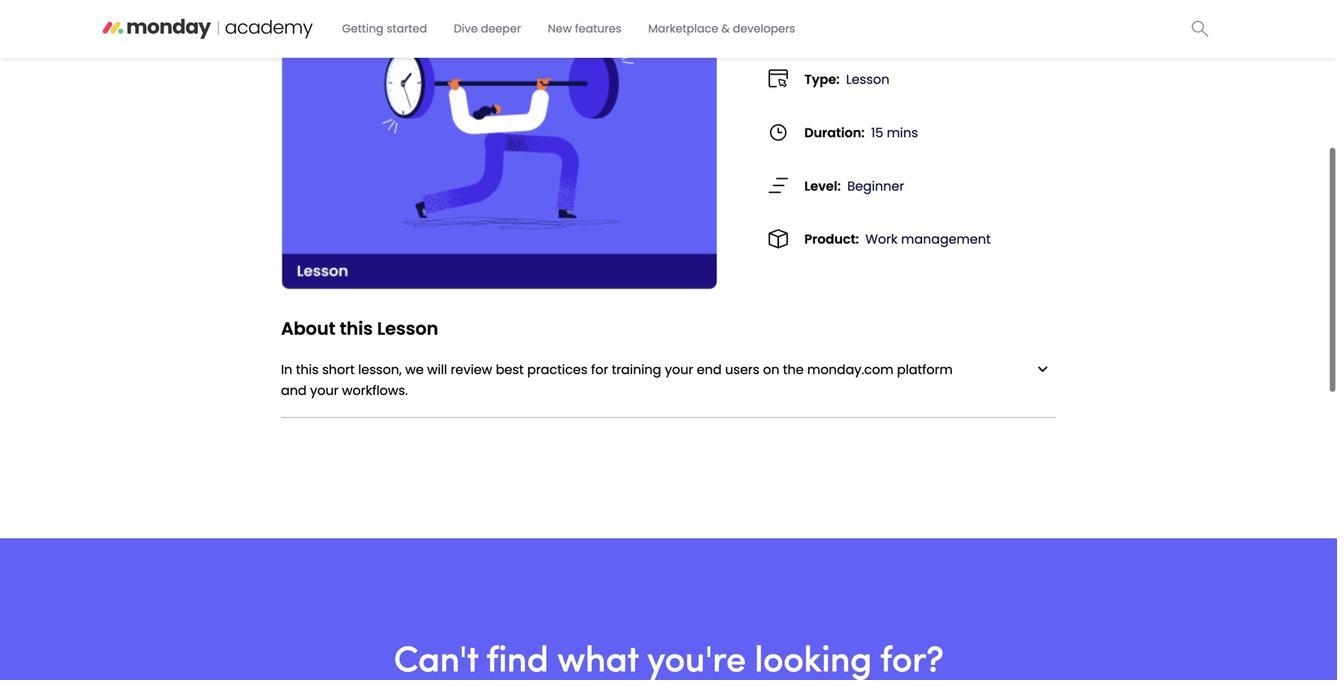Task type: locate. For each thing, give the bounding box(es) containing it.
lesson right type:
[[846, 70, 890, 89]]

monday.com
[[807, 361, 894, 379]]

product: work management
[[804, 230, 991, 248]]

15
[[871, 124, 883, 142]]

your left end
[[665, 361, 693, 379]]

and
[[281, 382, 307, 400]]

1 vertical spatial this
[[296, 361, 319, 379]]

this
[[340, 317, 373, 341], [296, 361, 319, 379]]

this for in
[[296, 361, 319, 379]]

0 horizontal spatial your
[[310, 382, 339, 400]]

your
[[665, 361, 693, 379], [310, 382, 339, 400]]

workflows.
[[342, 382, 408, 400]]

academy logo image
[[102, 13, 328, 40]]

lesson,
[[358, 361, 402, 379]]

mins
[[887, 124, 918, 142]]

the
[[783, 361, 804, 379]]

product:
[[804, 230, 859, 248]]

1 horizontal spatial this
[[340, 317, 373, 341]]

platform
[[897, 361, 953, 379]]

level:
[[804, 177, 841, 195]]

this right in
[[296, 361, 319, 379]]

your down 'short'
[[310, 382, 339, 400]]

this inside in this short lesson, we will review best practices for training your end users on the monday.com platform and your workflows.
[[296, 361, 319, 379]]

duration: 15 mins
[[804, 124, 918, 142]]

monday.com logo image
[[1038, 367, 1048, 373]]

dive deeper link
[[444, 14, 531, 43]]

0 vertical spatial this
[[340, 317, 373, 341]]

0 vertical spatial your
[[665, 361, 693, 379]]

marketplace & developers
[[648, 21, 795, 37]]

lesson up we
[[377, 317, 438, 341]]

developers
[[733, 21, 795, 37]]

new
[[548, 21, 572, 37]]

1 horizontal spatial lesson
[[846, 70, 890, 89]]

lesson
[[846, 70, 890, 89], [377, 317, 438, 341]]

1 vertical spatial lesson
[[377, 317, 438, 341]]

work
[[865, 230, 898, 248]]

0 horizontal spatial this
[[296, 361, 319, 379]]

end
[[697, 361, 722, 379]]

this up 'short'
[[340, 317, 373, 341]]

beginner
[[847, 177, 904, 195]]

type: lesson
[[804, 70, 890, 89]]

0 horizontal spatial lesson
[[377, 317, 438, 341]]

we
[[405, 361, 424, 379]]



Task type: describe. For each thing, give the bounding box(es) containing it.
in
[[281, 361, 292, 379]]

features
[[575, 21, 622, 37]]

search logo image
[[1192, 20, 1209, 36]]

this for about
[[340, 317, 373, 341]]

training
[[612, 361, 661, 379]]

started
[[387, 21, 427, 37]]

management
[[901, 230, 991, 248]]

duration:
[[804, 124, 865, 142]]

type:
[[804, 70, 840, 89]]

practices
[[527, 361, 588, 379]]

about
[[281, 317, 335, 341]]

review
[[451, 361, 492, 379]]

new features link
[[538, 14, 631, 43]]

in this short lesson, we will review best practices for training your end users on the monday.com platform and your workflows.
[[281, 361, 953, 400]]

getting started link
[[332, 14, 437, 43]]

best
[[496, 361, 524, 379]]

for
[[591, 361, 608, 379]]

level: beginner
[[804, 177, 904, 195]]

deeper
[[481, 21, 521, 37]]

dive deeper
[[454, 21, 521, 37]]

about this lesson
[[281, 317, 438, 341]]

1 horizontal spatial your
[[665, 361, 693, 379]]

getting
[[342, 21, 384, 37]]

new features
[[548, 21, 622, 37]]

short
[[322, 361, 355, 379]]

users
[[725, 361, 760, 379]]

on
[[763, 361, 779, 379]]

&
[[721, 21, 730, 37]]

marketplace & developers link
[[639, 14, 805, 43]]

getting started
[[342, 21, 427, 37]]

0 vertical spatial lesson
[[846, 70, 890, 89]]

marketplace
[[648, 21, 718, 37]]

dive
[[454, 21, 478, 37]]

1 vertical spatial your
[[310, 382, 339, 400]]

will
[[427, 361, 447, 379]]



Task type: vqa. For each thing, say whether or not it's contained in the screenshot.
we
yes



